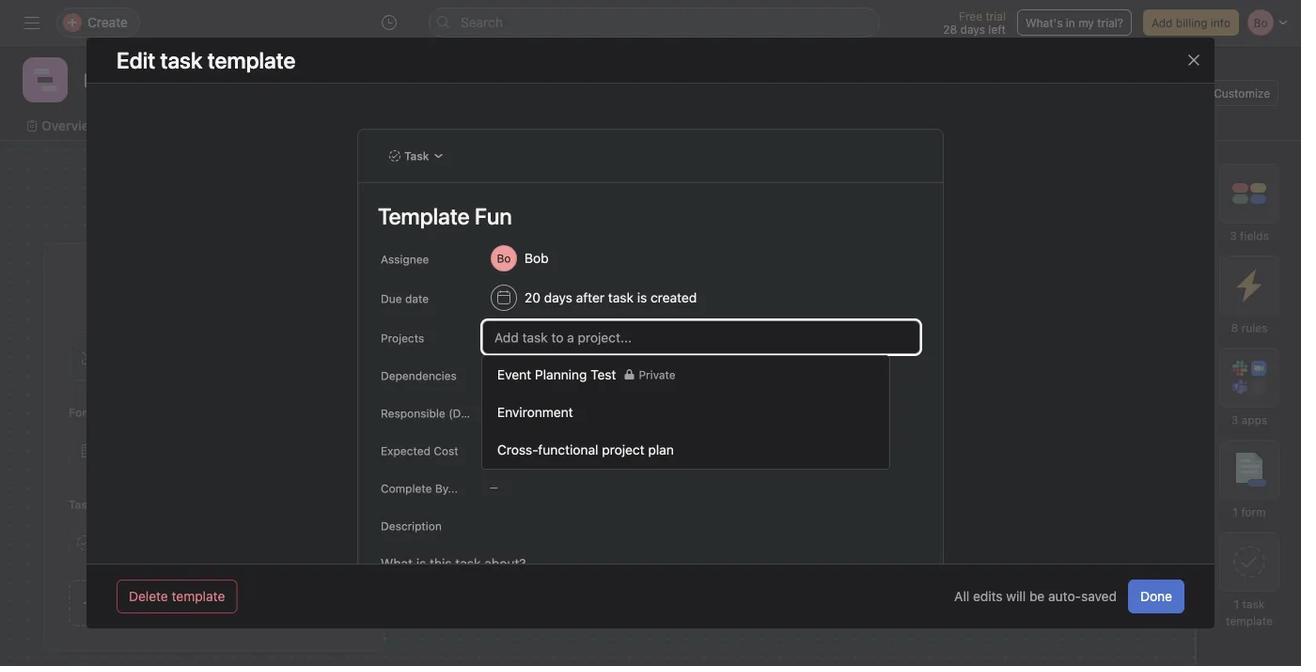 Task type: vqa. For each thing, say whether or not it's contained in the screenshot.
work
no



Task type: locate. For each thing, give the bounding box(es) containing it.
2 horizontal spatial this
[[1039, 391, 1059, 404]]

set down the automatically:
[[871, 445, 891, 461]]

move up automatically?
[[522, 391, 552, 404]]

overview button
[[452, 294, 744, 328]]

form
[[1241, 506, 1266, 519]]

edit
[[117, 47, 155, 73]]

task inside button
[[404, 149, 429, 163]]

0 vertical spatial template
[[172, 589, 225, 605]]

files link
[[765, 116, 808, 136]]

1 when from the left
[[456, 391, 487, 404]]

1 for incomplete
[[475, 342, 480, 355]]

tasks up this project? on the left of page
[[163, 270, 208, 292]]

4 incomplete tasks
[[858, 342, 959, 355]]

this for pre-event (1 month to go)
[[952, 391, 973, 404]]

0 horizontal spatial incomplete
[[483, 342, 542, 355]]

Expected Cost text field
[[482, 433, 708, 467]]

1 horizontal spatial task
[[608, 290, 634, 306]]

apps
[[1242, 414, 1268, 427]]

dependencies
[[516, 369, 592, 382]]

1 vertical spatial 1
[[1233, 506, 1238, 519]]

add down 1 incomplete task
[[491, 369, 512, 382]]

incomplete right 4
[[869, 342, 928, 355]]

2 horizontal spatial task
[[1242, 598, 1265, 611]]

3 this from the left
[[1039, 391, 1059, 404]]

delete template button
[[117, 580, 237, 614]]

Add task to a project... text field
[[482, 321, 920, 354]]

dashboard link
[[559, 116, 642, 136]]

0 horizontal spatial template
[[172, 589, 225, 605]]

1 vertical spatial task
[[69, 498, 94, 511]]

task left "is"
[[608, 290, 634, 306]]

share button
[[1112, 80, 1175, 106]]

section, left what
[[592, 391, 636, 404]]

set
[[871, 445, 891, 461], [488, 450, 508, 465]]

section, inside when tasks move to this section, do this automatically:
[[976, 391, 1019, 404]]

2 incomplete from the left
[[869, 342, 928, 355]]

1 horizontal spatial task
[[404, 149, 429, 163]]

are
[[132, 270, 159, 292]]

(department)
[[449, 407, 520, 420]]

0 horizontal spatial overview
[[41, 118, 99, 134]]

complete down when tasks move to this section, do this automatically:
[[894, 445, 953, 461]]

complete inside "button"
[[894, 445, 953, 461]]

1 horizontal spatial template
[[1226, 615, 1273, 628]]

move inside when tasks move to this section, do this automatically:
[[906, 391, 935, 404]]

date
[[405, 292, 429, 306]]

1 vertical spatial add
[[491, 369, 512, 382]]

task left templates
[[69, 498, 94, 511]]

2 when from the left
[[840, 391, 871, 404]]

20 days after task is created
[[525, 290, 697, 306]]

to right added
[[322, 270, 339, 292]]

dashboard
[[574, 118, 642, 134]]

search button
[[429, 8, 880, 38]]

1 horizontal spatial add
[[1152, 16, 1173, 29]]

when inside when tasks move to this section, what should happen automatically?
[[456, 391, 487, 404]]

by...
[[957, 445, 982, 461], [435, 482, 458, 495]]

0 vertical spatial by...
[[957, 445, 982, 461]]

when inside when tasks move to this section, do this automatically:
[[840, 391, 871, 404]]

how are tasks being added to this project?
[[89, 270, 339, 318]]

remove image
[[704, 291, 719, 306]]

1 horizontal spatial complete
[[894, 445, 953, 461]]

0 vertical spatial add
[[1152, 16, 1173, 29]]

set up '—'
[[488, 450, 508, 465]]

overview
[[41, 118, 99, 134], [452, 302, 518, 320]]

trial?
[[1097, 16, 1123, 29]]

0 horizontal spatial by...
[[435, 482, 458, 495]]

1 up (department)
[[475, 342, 480, 355]]

in
[[1066, 16, 1075, 29]]

move
[[522, 391, 552, 404], [906, 391, 935, 404]]

1 horizontal spatial when
[[840, 391, 871, 404]]

what
[[639, 391, 665, 404]]

be
[[1029, 589, 1045, 605]]

free
[[959, 9, 982, 23]]

automatically:
[[840, 408, 916, 421]]

expected
[[381, 445, 431, 458]]

delete template
[[129, 589, 225, 605]]

overview down the timeline icon
[[41, 118, 99, 134]]

done button
[[1128, 580, 1185, 614]]

complete down expected at bottom
[[381, 482, 432, 495]]

1 right done button
[[1234, 598, 1239, 611]]

what's in my trial?
[[1026, 16, 1123, 29]]

when up the automatically:
[[840, 391, 871, 404]]

1 vertical spatial 3
[[1231, 414, 1238, 427]]

move inside when tasks move to this section, what should happen automatically?
[[522, 391, 552, 404]]

0 horizontal spatial days
[[544, 290, 572, 306]]

assignee
[[512, 450, 566, 465]]

incomplete up add dependencies
[[483, 342, 542, 355]]

2 section, from the left
[[976, 391, 1019, 404]]

1 horizontal spatial incomplete
[[869, 342, 928, 355]]

1 left the form
[[1233, 506, 1238, 519]]

1 horizontal spatial set
[[871, 445, 891, 461]]

trial
[[986, 9, 1006, 23]]

this down dependencies
[[569, 391, 589, 404]]

0 horizontal spatial task
[[545, 342, 568, 355]]

1 horizontal spatial move
[[906, 391, 935, 404]]

0 vertical spatial task
[[404, 149, 429, 163]]

move up the automatically:
[[906, 391, 935, 404]]

incomplete
[[483, 342, 542, 355], [869, 342, 928, 355]]

this up the set complete by... "button"
[[952, 391, 973, 404]]

1 incomplete task
[[475, 342, 568, 355]]

billing
[[1176, 16, 1208, 29]]

1
[[475, 342, 480, 355], [1233, 506, 1238, 519], [1234, 598, 1239, 611]]

0 horizontal spatial when
[[456, 391, 487, 404]]

2 vertical spatial 1
[[1234, 598, 1239, 611]]

0 vertical spatial 1
[[475, 342, 480, 355]]

0 horizontal spatial set
[[488, 450, 508, 465]]

1 horizontal spatial section,
[[976, 391, 1019, 404]]

section,
[[592, 391, 636, 404], [976, 391, 1019, 404]]

1 vertical spatial days
[[544, 290, 572, 306]]

tasks up the automatically:
[[874, 391, 903, 404]]

task inside 1 task template
[[1242, 598, 1265, 611]]

days
[[960, 23, 985, 36], [544, 290, 572, 306]]

template inside button
[[172, 589, 225, 605]]

overview down section
[[452, 302, 518, 320]]

tasks
[[163, 270, 208, 292], [931, 342, 959, 355], [490, 391, 519, 404], [874, 391, 903, 404]]

2 vertical spatial task
[[1242, 598, 1265, 611]]

1 task template
[[1226, 598, 1273, 628]]

days right 28
[[960, 23, 985, 36]]

being
[[213, 270, 260, 292]]

description
[[381, 520, 442, 533]]

section, inside when tasks move to this section, what should happen automatically?
[[592, 391, 636, 404]]

incomplete for 1
[[483, 342, 542, 355]]

how
[[89, 270, 128, 292]]

section, left do
[[976, 391, 1019, 404]]

to inside when tasks move to this section, what should happen automatically?
[[555, 391, 566, 404]]

template
[[172, 589, 225, 605], [1226, 615, 1273, 628]]

0 horizontal spatial section,
[[592, 391, 636, 404]]

set inside button
[[488, 450, 508, 465]]

0 horizontal spatial task
[[69, 498, 94, 511]]

0 vertical spatial days
[[960, 23, 985, 36]]

0 vertical spatial overview
[[41, 118, 99, 134]]

0 horizontal spatial move
[[522, 391, 552, 404]]

2 move from the left
[[906, 391, 935, 404]]

by... down when tasks move to this section, do this automatically:
[[957, 445, 982, 461]]

1 move from the left
[[522, 391, 552, 404]]

1 vertical spatial overview
[[452, 302, 518, 320]]

1 vertical spatial complete
[[381, 482, 432, 495]]

1 horizontal spatial days
[[960, 23, 985, 36]]

None text field
[[79, 63, 253, 97]]

3 left the fields
[[1230, 229, 1237, 243]]

after
[[576, 290, 605, 306]]

add left billing
[[1152, 16, 1173, 29]]

this inside when tasks move to this section, what should happen automatically?
[[569, 391, 589, 404]]

saved
[[1081, 589, 1117, 605]]

add
[[1152, 16, 1173, 29], [491, 369, 512, 382]]

2 this from the left
[[952, 391, 973, 404]]

task
[[404, 149, 429, 163], [69, 498, 94, 511]]

0 vertical spatial 3
[[1230, 229, 1237, 243]]

1 horizontal spatial by...
[[957, 445, 982, 461]]

1 inside 1 task template
[[1234, 598, 1239, 611]]

0 horizontal spatial this
[[569, 391, 589, 404]]

3 for 3 fields
[[1230, 229, 1237, 243]]

by... inside "button"
[[957, 445, 982, 461]]

days right 20
[[544, 290, 572, 306]]

this project?
[[162, 296, 266, 318]]

set inside "button"
[[871, 445, 891, 461]]

to inside button
[[974, 302, 988, 320]]

1 horizontal spatial overview
[[452, 302, 518, 320]]

templates
[[97, 498, 151, 511]]

to left go)
[[974, 302, 988, 320]]

0 vertical spatial task
[[608, 290, 634, 306]]

Template Name text field
[[369, 195, 920, 238]]

to down dependencies
[[555, 391, 566, 404]]

1 incomplete from the left
[[483, 342, 542, 355]]

task down the form
[[1242, 598, 1265, 611]]

1 this from the left
[[569, 391, 589, 404]]

calendar
[[362, 118, 418, 134]]

added
[[264, 270, 318, 292]]

1 horizontal spatial this
[[952, 391, 973, 404]]

tasks up (department)
[[490, 391, 519, 404]]

1 section, from the left
[[592, 391, 636, 404]]

to up set complete by...
[[938, 391, 949, 404]]

1 vertical spatial task
[[545, 342, 568, 355]]

complete
[[894, 445, 953, 461], [381, 482, 432, 495]]

by... down the "cost"
[[435, 482, 458, 495]]

to
[[322, 270, 339, 292], [974, 302, 988, 320], [555, 391, 566, 404], [938, 391, 949, 404]]

3 apps
[[1231, 414, 1268, 427]]

0 vertical spatial complete
[[894, 445, 953, 461]]

section, for overview
[[592, 391, 636, 404]]

3 left apps
[[1231, 414, 1238, 427]]

this right do
[[1039, 391, 1059, 404]]

1 vertical spatial by...
[[435, 482, 458, 495]]

20
[[525, 290, 541, 306]]

assignee
[[381, 253, 429, 266]]

0 horizontal spatial add
[[491, 369, 512, 382]]

task down calendar
[[404, 149, 429, 163]]

when up happen
[[456, 391, 487, 404]]

task up dependencies
[[545, 342, 568, 355]]

— button
[[482, 475, 595, 501]]

happen
[[456, 408, 497, 421]]

tasks down 'month'
[[931, 342, 959, 355]]



Task type: describe. For each thing, give the bounding box(es) containing it.
to inside when tasks move to this section, do this automatically:
[[938, 391, 949, 404]]

when tasks move to this section, do this automatically:
[[840, 391, 1059, 421]]

tasks inside when tasks move to this section, what should happen automatically?
[[490, 391, 519, 404]]

projects
[[381, 332, 424, 345]]

task inside the 20 days after task is created dropdown button
[[608, 290, 634, 306]]

task templates
[[69, 498, 151, 511]]

add billing info
[[1152, 16, 1231, 29]]

expected cost
[[381, 445, 458, 458]]

set for pre-event (1 month to go)
[[871, 445, 891, 461]]

set complete by...
[[871, 445, 982, 461]]

messages link
[[664, 116, 742, 136]]

search
[[461, 15, 503, 30]]

automatically?
[[500, 408, 579, 421]]

do
[[1022, 391, 1036, 404]]

will
[[1006, 589, 1026, 605]]

free trial 28 days left
[[943, 9, 1006, 36]]

when for overview
[[456, 391, 487, 404]]

when tasks move to this section, what should happen automatically?
[[456, 391, 705, 421]]

dependencies
[[381, 369, 457, 383]]

bo
[[1030, 86, 1044, 100]]

set assignee button
[[452, 434, 744, 481]]

complete by...
[[381, 482, 458, 495]]

task for task templates
[[69, 498, 94, 511]]

workflow link
[[440, 116, 514, 136]]

all edits will be auto-saved
[[954, 589, 1117, 605]]

left
[[988, 23, 1006, 36]]

month
[[925, 302, 970, 320]]

what's in my trial? button
[[1017, 9, 1132, 36]]

3 for 3 apps
[[1231, 414, 1238, 427]]

section, for pre-event (1 month to go)
[[976, 391, 1019, 404]]

1 for task
[[1234, 598, 1239, 611]]

days inside the 20 days after task is created dropdown button
[[544, 290, 572, 306]]

bob button
[[482, 242, 580, 275]]

move for overview
[[522, 391, 552, 404]]

8 rules
[[1231, 322, 1268, 335]]

add for add dependencies
[[491, 369, 512, 382]]

edits
[[973, 589, 1003, 605]]

messages
[[679, 118, 742, 134]]

days inside free trial 28 days left
[[960, 23, 985, 36]]

set complete by... button
[[836, 431, 1127, 478]]

pre-
[[836, 302, 866, 320]]

add dependencies
[[491, 369, 592, 382]]

responsible (department)
[[381, 407, 520, 420]]

task button
[[381, 143, 453, 169]]

20 days after task is created button
[[482, 281, 728, 315]]

overview inside "button"
[[452, 302, 518, 320]]

tasks inside when tasks move to this section, do this automatically:
[[874, 391, 903, 404]]

info
[[1211, 16, 1231, 29]]

task for task
[[404, 149, 429, 163]]

should
[[668, 391, 705, 404]]

to inside how are tasks being added to this project?
[[322, 270, 339, 292]]

responsible
[[381, 407, 445, 420]]

my
[[1078, 16, 1094, 29]]

this for overview
[[569, 391, 589, 404]]

1 form
[[1233, 506, 1266, 519]]

event
[[866, 302, 905, 320]]

section
[[452, 275, 493, 288]]

done
[[1140, 589, 1172, 605]]

0 horizontal spatial complete
[[381, 482, 432, 495]]

close image
[[1186, 53, 1202, 68]]

what's
[[1026, 16, 1063, 29]]

add billing info button
[[1143, 9, 1239, 36]]

pre-event (1 month to go)
[[836, 302, 1015, 320]]

incomplete for 4
[[869, 342, 928, 355]]

is
[[637, 290, 647, 306]]

set assignee
[[488, 450, 566, 465]]

(1
[[909, 302, 921, 320]]

timeline image
[[34, 69, 56, 91]]

when for pre-event (1 month to go)
[[840, 391, 871, 404]]

share
[[1135, 86, 1166, 100]]

bob
[[525, 251, 549, 266]]

all
[[954, 589, 970, 605]]

workflow
[[455, 118, 514, 134]]

overview link
[[26, 116, 99, 136]]

move for pre-event (1 month to go)
[[906, 391, 935, 404]]

created
[[651, 290, 697, 306]]

bo button
[[1025, 82, 1048, 104]]

forms
[[69, 406, 103, 419]]

go)
[[992, 302, 1015, 320]]

auto-
[[1048, 589, 1081, 605]]

add for add billing info
[[1152, 16, 1173, 29]]

1 for form
[[1233, 506, 1238, 519]]

8
[[1231, 322, 1238, 335]]

task template
[[160, 47, 296, 73]]

due date
[[381, 292, 429, 306]]

add dependencies button
[[482, 362, 600, 388]]

1 vertical spatial template
[[1226, 615, 1273, 628]]

set for overview
[[488, 450, 508, 465]]

—
[[490, 482, 498, 493]]

add to starred image
[[289, 72, 304, 87]]

28
[[943, 23, 957, 36]]

edit task template
[[117, 47, 296, 73]]

tasks inside how are tasks being added to this project?
[[163, 270, 208, 292]]

search list box
[[429, 8, 880, 38]]

delete
[[129, 589, 168, 605]]

fields
[[1240, 229, 1269, 243]]

due
[[381, 292, 402, 306]]

pre-event (1 month to go) button
[[836, 294, 1127, 328]]

4
[[858, 342, 866, 355]]



